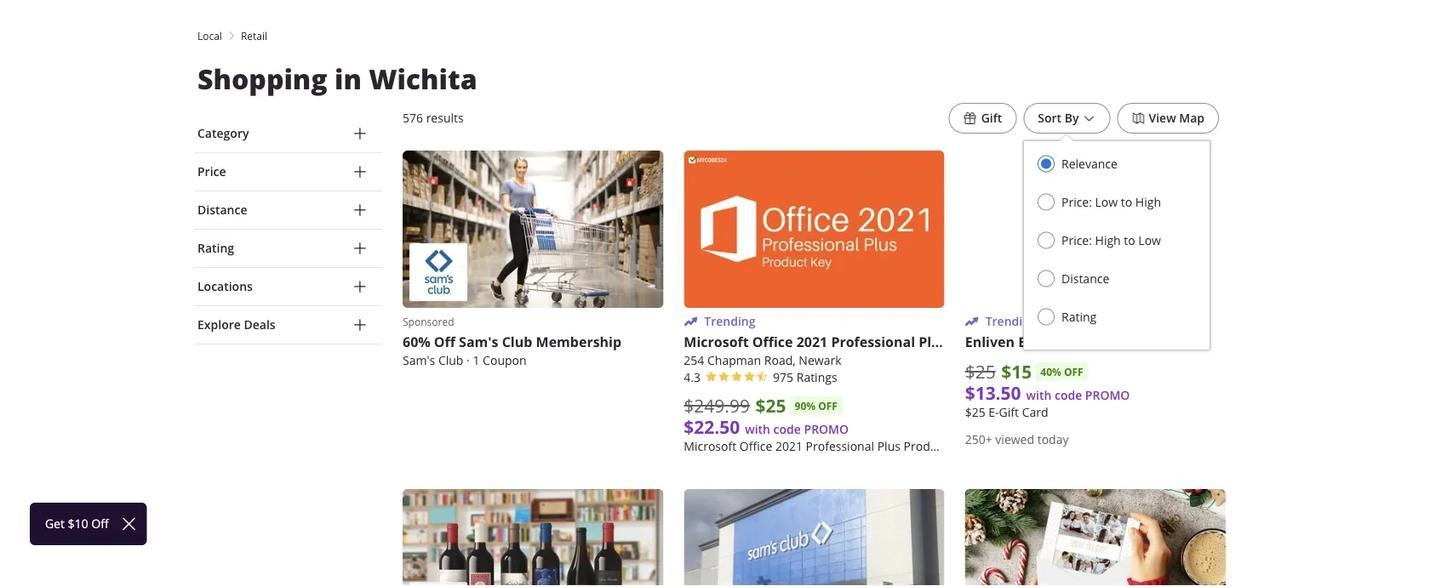 Task type: vqa. For each thing, say whether or not it's contained in the screenshot.
third 'heading' from right
no



Task type: locate. For each thing, give the bounding box(es) containing it.
promo up 1pc
[[1085, 388, 1130, 404]]

0 vertical spatial -
[[1089, 333, 1094, 352]]

$25 $15 40% off $13.50 with code promo $25 e-gift card
[[965, 359, 1130, 421]]

microsoft office 2021 professional plus 254 chapman road, newark
[[684, 333, 947, 369]]

local link
[[198, 28, 222, 43]]

high
[[1135, 194, 1161, 210], [1095, 232, 1121, 248]]

0 vertical spatial sam's
[[459, 333, 498, 352]]

1 vertical spatial to
[[1124, 232, 1135, 248]]

office down $249.99
[[740, 439, 772, 455]]

0 vertical spatial 2021
[[797, 333, 828, 352]]

0 horizontal spatial off
[[818, 399, 838, 413]]

today
[[1037, 432, 1069, 448]]

975
[[773, 370, 793, 386]]

1 vertical spatial price:
[[1062, 232, 1092, 248]]

rating up enliven essentials - cbd products
[[1062, 309, 1097, 325]]

e-
[[989, 405, 999, 421]]

low
[[1095, 194, 1118, 210], [1138, 232, 1161, 248]]

price: down 'price: low to high'
[[1062, 232, 1092, 248]]

1 horizontal spatial promo
[[1085, 388, 1130, 404]]

sam's up 1
[[459, 333, 498, 352]]

gift inside button
[[981, 110, 1002, 126]]

0 horizontal spatial plus
[[877, 439, 901, 455]]

- left cbd
[[1089, 333, 1094, 352]]

2 trending from the left
[[986, 314, 1037, 330]]

$25 left e-
[[965, 405, 986, 421]]

gift inside $25 $15 40% off $13.50 with code promo $25 e-gift card
[[999, 405, 1019, 421]]

explore deals
[[198, 317, 276, 333]]

dialog
[[1023, 134, 1211, 351]]

1 horizontal spatial trending
[[986, 314, 1037, 330]]

professional up newark
[[831, 333, 915, 352]]

price: high to low
[[1062, 232, 1161, 248]]

price: down 'relevance'
[[1062, 194, 1092, 210]]

0 horizontal spatial with
[[745, 422, 770, 438]]

0 horizontal spatial distance
[[198, 202, 247, 218]]

off inside $25 $15 40% off $13.50 with code promo $25 e-gift card
[[1064, 365, 1083, 379]]

1 vertical spatial off
[[818, 399, 838, 413]]

office up road,
[[752, 333, 793, 352]]

1 vertical spatial rating
[[1062, 309, 1097, 325]]

1 trending from the left
[[704, 314, 756, 330]]

club left ·
[[438, 353, 463, 369]]

2 price: from the top
[[1062, 232, 1092, 248]]

1 horizontal spatial plus
[[919, 333, 947, 352]]

1 horizontal spatial rating
[[1062, 309, 1097, 325]]

off
[[1064, 365, 1083, 379], [818, 399, 838, 413]]

locations button
[[194, 268, 382, 306]]

sponsored 60% off sam's club membership sam's club    ·    1 coupon
[[403, 315, 622, 369]]

to down 'price: low to high'
[[1124, 232, 1135, 248]]

promo inside $249.99 $25 90% off $22.50 with code promo microsoft office 2021 professional plus product key - lifetime for windows 1pc
[[804, 422, 849, 438]]

0 vertical spatial code
[[1055, 388, 1082, 404]]

1 vertical spatial club
[[438, 353, 463, 369]]

2021 inside $249.99 $25 90% off $22.50 with code promo microsoft office 2021 professional plus product key - lifetime for windows 1pc
[[775, 439, 803, 455]]

0 vertical spatial to
[[1121, 194, 1132, 210]]

0 horizontal spatial low
[[1095, 194, 1118, 210]]

trending
[[704, 314, 756, 330], [986, 314, 1037, 330]]

plus
[[919, 333, 947, 352], [877, 439, 901, 455]]

254
[[684, 353, 704, 369]]

975 ratings
[[773, 370, 837, 386]]

1 horizontal spatial low
[[1138, 232, 1161, 248]]

enliven
[[965, 333, 1015, 352]]

0 vertical spatial microsoft
[[684, 333, 749, 352]]

1 vertical spatial professional
[[806, 439, 874, 455]]

promo
[[1085, 388, 1130, 404], [804, 422, 849, 438]]

4.3
[[684, 370, 701, 386]]

low down 'price: low to high'
[[1138, 232, 1161, 248]]

code
[[1055, 388, 1082, 404], [774, 422, 801, 438]]

code inside $25 $15 40% off $13.50 with code promo $25 e-gift card
[[1055, 388, 1082, 404]]

1 horizontal spatial off
[[1064, 365, 1083, 379]]

to
[[1121, 194, 1132, 210], [1124, 232, 1135, 248]]

2021 up newark
[[797, 333, 828, 352]]

$249.99
[[684, 394, 750, 418]]

1 vertical spatial with
[[745, 422, 770, 438]]

with for $25
[[745, 422, 770, 438]]

1 vertical spatial microsoft
[[684, 439, 737, 455]]

0 vertical spatial with
[[1026, 388, 1052, 404]]

$22.50
[[684, 415, 740, 440]]

results
[[426, 110, 464, 126]]

0 vertical spatial professional
[[831, 333, 915, 352]]

view
[[1149, 110, 1176, 126]]

1 vertical spatial gift
[[999, 405, 1019, 421]]

high up price: high to low
[[1135, 194, 1161, 210]]

with
[[1026, 388, 1052, 404], [745, 422, 770, 438]]

promo inside $25 $15 40% off $13.50 with code promo $25 e-gift card
[[1085, 388, 1130, 404]]

1 vertical spatial distance
[[1062, 271, 1109, 286]]

code inside $249.99 $25 90% off $22.50 with code promo microsoft office 2021 professional plus product key - lifetime for windows 1pc
[[774, 422, 801, 438]]

0 vertical spatial promo
[[1085, 388, 1130, 404]]

with right $22.50
[[745, 422, 770, 438]]

0 horizontal spatial -
[[974, 439, 977, 455]]

price: low to high
[[1062, 194, 1161, 210]]

trending up enliven
[[986, 314, 1037, 330]]

1 vertical spatial office
[[740, 439, 772, 455]]

by
[[1065, 110, 1079, 126]]

shopping
[[198, 60, 327, 97]]

low up price: high to low
[[1095, 194, 1118, 210]]

1 vertical spatial plus
[[877, 439, 901, 455]]

off inside $249.99 $25 90% off $22.50 with code promo microsoft office 2021 professional plus product key - lifetime for windows 1pc
[[818, 399, 838, 413]]

250+ viewed today
[[965, 432, 1069, 448]]

- right key
[[974, 439, 977, 455]]

1 horizontal spatial code
[[1055, 388, 1082, 404]]

code for $25
[[774, 422, 801, 438]]

0 horizontal spatial trending
[[704, 314, 756, 330]]

trending up chapman
[[704, 314, 756, 330]]

with up card
[[1026, 388, 1052, 404]]

1 horizontal spatial distance
[[1062, 271, 1109, 286]]

office
[[752, 333, 793, 352], [740, 439, 772, 455]]

0 vertical spatial gift
[[981, 110, 1002, 126]]

250+
[[965, 432, 992, 448]]

distance down price: high to low
[[1062, 271, 1109, 286]]

2021
[[797, 333, 828, 352], [775, 439, 803, 455]]

to for high
[[1121, 194, 1132, 210]]

1 vertical spatial high
[[1095, 232, 1121, 248]]

price: for price: high to low
[[1062, 232, 1092, 248]]

price
[[198, 164, 226, 180]]

1 horizontal spatial with
[[1026, 388, 1052, 404]]

$249.99 $25 90% off $22.50 with code promo microsoft office 2021 professional plus product key - lifetime for windows 1pc
[[684, 393, 1123, 455]]

price:
[[1062, 194, 1092, 210], [1062, 232, 1092, 248]]

category
[[198, 126, 249, 141]]

sort by list
[[1038, 155, 1196, 336]]

professional
[[831, 333, 915, 352], [806, 439, 874, 455]]

club up the coupon
[[502, 333, 532, 352]]

1 vertical spatial promo
[[804, 422, 849, 438]]

high down 'price: low to high'
[[1095, 232, 1121, 248]]

with inside $249.99 $25 90% off $22.50 with code promo microsoft office 2021 professional plus product key - lifetime for windows 1pc
[[745, 422, 770, 438]]

dialog containing relevance
[[1023, 134, 1211, 351]]

off right 90%
[[818, 399, 838, 413]]

microsoft
[[684, 333, 749, 352], [684, 439, 737, 455]]

to up price: high to low
[[1121, 194, 1132, 210]]

distance
[[198, 202, 247, 218], [1062, 271, 1109, 286]]

explore deals button
[[194, 306, 382, 344]]

plus left enliven
[[919, 333, 947, 352]]

1 vertical spatial 2021
[[775, 439, 803, 455]]

2021 inside microsoft office 2021 professional plus 254 chapman road, newark
[[797, 333, 828, 352]]

0 horizontal spatial rating
[[198, 240, 234, 256]]

0 vertical spatial distance
[[198, 202, 247, 218]]

sam's
[[459, 333, 498, 352], [403, 353, 435, 369]]

$13.50
[[965, 381, 1021, 406]]

-
[[1089, 333, 1094, 352], [974, 439, 977, 455]]

club
[[502, 333, 532, 352], [438, 353, 463, 369]]

sort by
[[1038, 110, 1079, 126]]

0 vertical spatial club
[[502, 333, 532, 352]]

gift left the sort
[[981, 110, 1002, 126]]

card
[[1022, 405, 1048, 421]]

enliven essentials - cbd products
[[965, 333, 1189, 352]]

0 vertical spatial low
[[1095, 194, 1118, 210]]

lifetime
[[981, 439, 1025, 455]]

promo down 90%
[[804, 422, 849, 438]]

2021 down 90%
[[775, 439, 803, 455]]

1 vertical spatial code
[[774, 422, 801, 438]]

2 microsoft from the top
[[684, 439, 737, 455]]

off right 40% at the right of the page
[[1064, 365, 1083, 379]]

0 horizontal spatial code
[[774, 422, 801, 438]]

distance down price
[[198, 202, 247, 218]]

distance inside dropdown button
[[198, 202, 247, 218]]

·
[[467, 353, 470, 369]]

microsoft up chapman
[[684, 333, 749, 352]]

gift left card
[[999, 405, 1019, 421]]

essentials
[[1018, 333, 1086, 352]]

sam's down 60%
[[403, 353, 435, 369]]

code down 90%
[[774, 422, 801, 438]]

0 horizontal spatial high
[[1095, 232, 1121, 248]]

$25
[[965, 360, 996, 384], [756, 393, 786, 418], [965, 405, 986, 421]]

$25 down 975
[[756, 393, 786, 418]]

code down 40% at the right of the page
[[1055, 388, 1082, 404]]

0 horizontal spatial promo
[[804, 422, 849, 438]]

rating
[[198, 240, 234, 256], [1062, 309, 1097, 325]]

0 vertical spatial office
[[752, 333, 793, 352]]

plus inside microsoft office 2021 professional plus 254 chapman road, newark
[[919, 333, 947, 352]]

gift
[[981, 110, 1002, 126], [999, 405, 1019, 421]]

ratings
[[797, 370, 837, 386]]

1 vertical spatial -
[[974, 439, 977, 455]]

in
[[335, 60, 362, 97]]

0 vertical spatial high
[[1135, 194, 1161, 210]]

0 vertical spatial plus
[[919, 333, 947, 352]]

key
[[951, 439, 971, 455]]

576 results
[[403, 110, 464, 126]]

plus left product
[[877, 439, 901, 455]]

1 vertical spatial sam's
[[403, 353, 435, 369]]

membership
[[536, 333, 622, 352]]

microsoft down $249.99
[[684, 439, 737, 455]]

0 horizontal spatial club
[[438, 353, 463, 369]]

rating up "locations"
[[198, 240, 234, 256]]

road,
[[764, 353, 796, 369]]

1 horizontal spatial -
[[1089, 333, 1094, 352]]

576
[[403, 110, 423, 126]]

products
[[1129, 333, 1189, 352]]

1 price: from the top
[[1062, 194, 1092, 210]]

professional inside microsoft office 2021 professional plus 254 chapman road, newark
[[831, 333, 915, 352]]

1 microsoft from the top
[[684, 333, 749, 352]]

0 vertical spatial price:
[[1062, 194, 1092, 210]]

with inside $25 $15 40% off $13.50 with code promo $25 e-gift card
[[1026, 388, 1052, 404]]

trending for enliven essentials - cbd products
[[986, 314, 1037, 330]]

0 vertical spatial rating
[[198, 240, 234, 256]]

off
[[434, 333, 455, 352]]

0 vertical spatial off
[[1064, 365, 1083, 379]]

professional down 90%
[[806, 439, 874, 455]]

plus inside $249.99 $25 90% off $22.50 with code promo microsoft office 2021 professional plus product key - lifetime for windows 1pc
[[877, 439, 901, 455]]

1 horizontal spatial high
[[1135, 194, 1161, 210]]



Task type: describe. For each thing, give the bounding box(es) containing it.
60%
[[403, 333, 430, 352]]

cbd
[[1097, 333, 1125, 352]]

office inside $249.99 $25 90% off $22.50 with code promo microsoft office 2021 professional plus product key - lifetime for windows 1pc
[[740, 439, 772, 455]]

office inside microsoft office 2021 professional plus 254 chapman road, newark
[[752, 333, 793, 352]]

1
[[473, 353, 480, 369]]

1 horizontal spatial club
[[502, 333, 532, 352]]

explore
[[198, 317, 241, 333]]

to for low
[[1124, 232, 1135, 248]]

viewed
[[995, 432, 1034, 448]]

retail
[[241, 29, 267, 43]]

deals
[[244, 317, 276, 333]]

gift button
[[949, 103, 1017, 134]]

locations
[[198, 279, 253, 295]]

with for $15
[[1026, 388, 1052, 404]]

product
[[904, 439, 947, 455]]

rating button
[[194, 230, 382, 267]]

distance inside sort by list
[[1062, 271, 1109, 286]]

wichita
[[369, 60, 477, 97]]

sort by button
[[1024, 103, 1111, 134]]

- inside $249.99 $25 90% off $22.50 with code promo microsoft office 2021 professional plus product key - lifetime for windows 1pc
[[974, 439, 977, 455]]

coupon
[[483, 353, 527, 369]]

windows
[[1048, 439, 1099, 455]]

for
[[1029, 439, 1045, 455]]

price: for price: low to high
[[1062, 194, 1092, 210]]

$25 inside $249.99 $25 90% off $22.50 with code promo microsoft office 2021 professional plus product key - lifetime for windows 1pc
[[756, 393, 786, 418]]

40%
[[1041, 365, 1061, 379]]

microsoft inside microsoft office 2021 professional plus 254 chapman road, newark
[[684, 333, 749, 352]]

$15
[[1001, 359, 1032, 384]]

chapman
[[707, 353, 761, 369]]

sort
[[1038, 110, 1062, 126]]

view map button
[[1117, 103, 1219, 134]]

code for $15
[[1055, 388, 1082, 404]]

trending for microsoft office 2021 professional plus
[[704, 314, 756, 330]]

off for $25
[[818, 399, 838, 413]]

1 vertical spatial low
[[1138, 232, 1161, 248]]

1 horizontal spatial sam's
[[459, 333, 498, 352]]

$25 down enliven
[[965, 360, 996, 384]]

distance button
[[194, 192, 382, 229]]

price button
[[194, 153, 382, 191]]

1pc
[[1102, 439, 1123, 455]]

shopping in wichita
[[198, 60, 477, 97]]

local
[[198, 29, 222, 43]]

relevance
[[1062, 156, 1118, 172]]

90%
[[795, 399, 816, 413]]

view map
[[1149, 110, 1205, 126]]

newark
[[799, 353, 842, 369]]

professional inside $249.99 $25 90% off $22.50 with code promo microsoft office 2021 professional plus product key - lifetime for windows 1pc
[[806, 439, 874, 455]]

promo for $25
[[804, 422, 849, 438]]

microsoft inside $249.99 $25 90% off $22.50 with code promo microsoft office 2021 professional plus product key - lifetime for windows 1pc
[[684, 439, 737, 455]]

category button
[[194, 115, 382, 152]]

promo for $15
[[1085, 388, 1130, 404]]

off for $15
[[1064, 365, 1083, 379]]

map
[[1179, 110, 1205, 126]]

0 horizontal spatial sam's
[[403, 353, 435, 369]]

rating inside sort by list
[[1062, 309, 1097, 325]]

sponsored
[[403, 315, 454, 329]]

rating inside dropdown button
[[198, 240, 234, 256]]

breadcrumbs element
[[194, 28, 1236, 43]]



